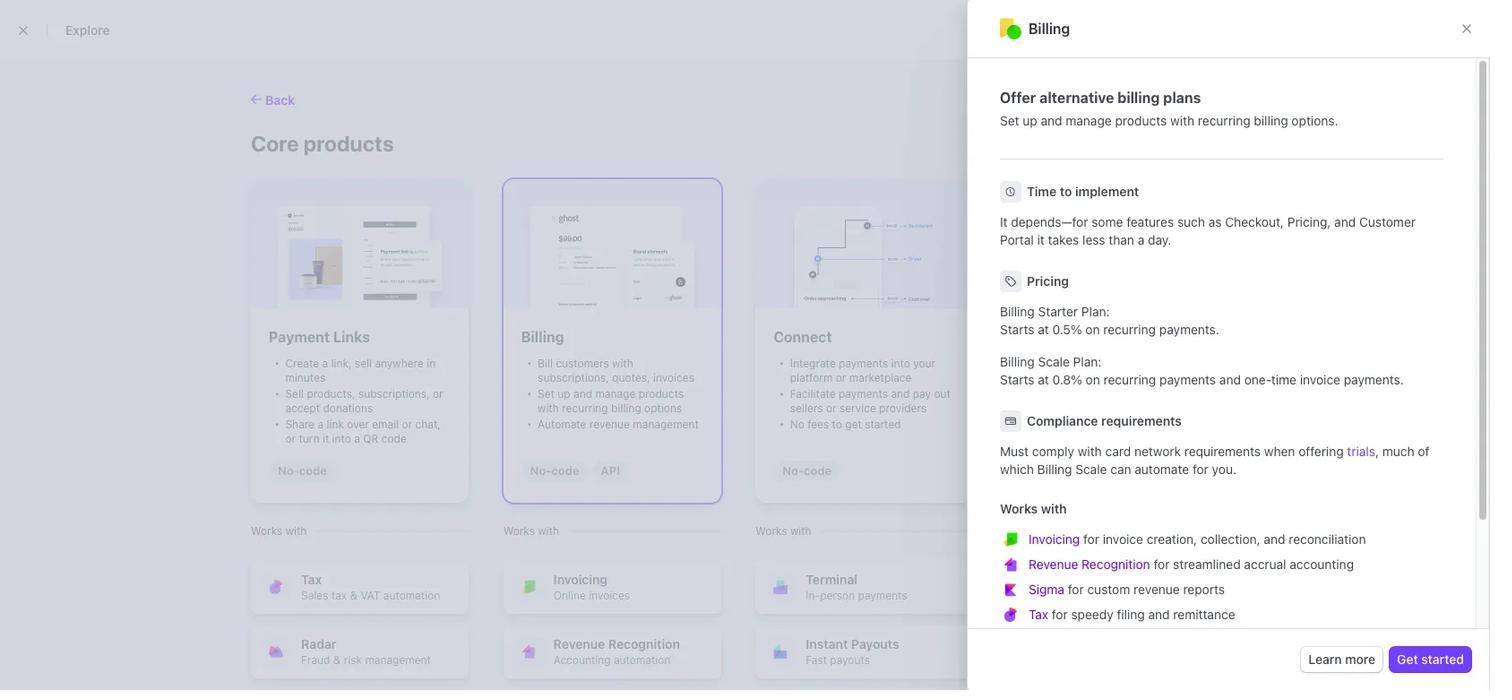 Task type: vqa. For each thing, say whether or not it's contained in the screenshot.


Task type: describe. For each thing, give the bounding box(es) containing it.
invoices inside invoicing online invoices
[[589, 589, 630, 602]]

learn
[[1309, 652, 1342, 667]]

billing inside • bill customers with subscriptions, quotes, invoices • set up and manage products with recurring billing options • automate revenue management
[[611, 402, 641, 415]]

tax for tax sales tax & vat automation
[[301, 572, 322, 587]]

no- for payment links
[[278, 463, 299, 478]]

1 api from the left
[[601, 463, 620, 478]]

which
[[1000, 462, 1034, 477]]

and inside • bill customers with subscriptions, quotes, invoices • set up and manage products with recurring billing options • automate revenue management
[[574, 387, 592, 401]]

0.8%
[[1053, 372, 1083, 387]]

must
[[1000, 444, 1029, 459]]

sell
[[285, 387, 304, 401]]

streamlined
[[1173, 557, 1241, 572]]

explore
[[65, 22, 110, 38]]

offer alternative billing plans set up and manage products with recurring billing options.
[[1000, 90, 1339, 128]]

accounting
[[1290, 557, 1354, 572]]

chat,
[[415, 418, 441, 431]]

recurring inside billing starter plan: starts at 0.5% on recurring payments.
[[1104, 322, 1156, 337]]

management inside radar fraud & risk management
[[365, 653, 431, 667]]

subscriptions, inside • bill customers with subscriptions, quotes, invoices • set up and manage products with recurring billing options • automate revenue management
[[538, 371, 609, 385]]

comply
[[1032, 444, 1075, 459]]

accounting
[[554, 653, 611, 667]]

quotes,
[[612, 371, 650, 385]]

payment
[[269, 329, 330, 345]]

custom
[[1088, 582, 1130, 597]]

implement
[[1075, 184, 1139, 199]]

subscriptions image image
[[503, 179, 721, 308]]

with up terminal
[[790, 524, 812, 538]]

back button
[[251, 92, 295, 108]]

fraud
[[301, 653, 330, 667]]

recurring inside the offer alternative billing plans set up and manage products with recurring billing options.
[[1198, 113, 1251, 128]]

less
[[1083, 232, 1106, 247]]

& inside radar fraud & risk management
[[333, 653, 341, 667]]

depends—for
[[1011, 214, 1088, 229]]

& inside tax sales tax & vat automation
[[350, 589, 358, 602]]

plans
[[1164, 90, 1201, 106]]

or up fees
[[826, 402, 837, 415]]

customer
[[1360, 214, 1416, 229]]

pay
[[913, 387, 931, 401]]

compliance requirements
[[1027, 413, 1182, 428]]

billing inside billing scale plan: starts at 0.8% on recurring payments and one-time invoice payments.
[[1000, 354, 1035, 369]]

banking-
[[1058, 589, 1104, 602]]

scale inside , much of which billing scale can automate for you.
[[1076, 462, 1107, 477]]

2 no- from the left
[[530, 463, 552, 478]]

get
[[845, 418, 862, 431]]

invoices inside • bill customers with subscriptions, quotes, invoices • set up and manage products with recurring billing options • automate revenue management
[[653, 371, 695, 385]]

it depends—for some features such as checkout, pricing, and customer portal it takes less than a day.
[[1000, 214, 1416, 247]]

out
[[934, 387, 951, 401]]

as
[[1209, 214, 1222, 229]]

payments inside the terminal in-person payments
[[858, 589, 908, 602]]

0 vertical spatial to
[[1060, 184, 1072, 199]]

offer
[[1000, 90, 1036, 106]]

works for payment links
[[251, 524, 283, 538]]

tax for tax for speedy filing and remittance
[[1029, 607, 1049, 622]]

reports
[[1184, 582, 1225, 597]]

more
[[1346, 652, 1376, 667]]

fulfillment
[[1075, 403, 1125, 417]]

as-
[[1104, 589, 1121, 602]]

2 api from the left
[[1035, 463, 1054, 478]]

into inside '• create a link, sell anywhere in minutes • sell products, subscriptions, or accept donations • share a link over email or chat, or turn it into a qr code'
[[332, 432, 351, 445]]

payments up the marketplace
[[839, 357, 888, 370]]

with up online
[[538, 524, 559, 538]]

one-
[[1245, 372, 1272, 387]]

it inside it depends—for some features such as checkout, pricing, and customer portal it takes less than a day.
[[1038, 232, 1045, 247]]

recurring inside billing scale plan: starts at 0.8% on recurring payments and one-time invoice payments.
[[1104, 372, 1156, 387]]

works with for billing
[[503, 524, 559, 538]]

at for scale
[[1038, 372, 1049, 387]]

and inside it depends—for some features such as checkout, pricing, and customer portal it takes less than a day.
[[1335, 214, 1356, 229]]

works with for connect
[[756, 524, 812, 538]]

with down comply
[[1041, 501, 1067, 516]]

1 vertical spatial invoice
[[1103, 531, 1144, 547]]

works with for payment links
[[251, 524, 307, 538]]

started inside • integrate payments into your platform or marketplace • facilitate payments and pay out sellers or service providers • no fees to get started
[[865, 418, 901, 431]]

a inside it depends—for some features such as checkout, pricing, and customer portal it takes less than a day.
[[1138, 232, 1145, 247]]

invoicing for online
[[554, 572, 608, 587]]

products inside the offer alternative billing plans set up and manage products with recurring billing options.
[[1115, 113, 1167, 128]]

fast
[[806, 653, 827, 667]]

a left the 'qr'
[[354, 432, 360, 445]]

radar
[[301, 636, 337, 652]]

with up quotes, at the bottom of page
[[612, 357, 633, 370]]

• create a link, sell anywhere in minutes • sell products, subscriptions, or accept donations • share a link over email or chat, or turn it into a qr code
[[274, 355, 443, 445]]

terminal
[[806, 572, 858, 587]]

code down fees
[[804, 463, 832, 478]]

issuing image image
[[1008, 179, 1226, 308]]

management inside • bill customers with subscriptions, quotes, invoices • set up and manage products with recurring billing options • automate revenue management
[[633, 418, 699, 431]]

billing scale plan: starts at 0.8% on recurring payments and one-time invoice payments.
[[1000, 354, 1404, 387]]

features
[[1127, 214, 1174, 229]]

subscriptions, inside '• create a link, sell anywhere in minutes • sell products, subscriptions, or accept donations • share a link over email or chat, or turn it into a qr code'
[[358, 387, 430, 401]]

get started
[[1397, 652, 1465, 667]]

• create, manage, and distribute virtual and physical cards • expense management • order fulfillment
[[1032, 355, 1199, 417]]

, much of which billing scale can automate for you.
[[1000, 444, 1430, 477]]

revenue inside • bill customers with subscriptions, quotes, invoices • set up and manage products with recurring billing options • automate revenue management
[[590, 418, 630, 431]]

qr
[[363, 432, 379, 445]]

collection,
[[1201, 531, 1261, 547]]

revenue for revenue recognition for streamlined accrual accounting
[[1029, 557, 1079, 572]]

risk
[[344, 653, 362, 667]]

plan: for 0.5%
[[1082, 304, 1110, 319]]

creation,
[[1147, 531, 1198, 547]]

no
[[790, 418, 805, 431]]

platform
[[790, 371, 833, 385]]

with up the automate
[[538, 402, 559, 415]]

such
[[1178, 214, 1205, 229]]

works with down which
[[1000, 501, 1067, 516]]

revenue recognition accounting automation
[[554, 636, 680, 667]]

developers
[[1073, 19, 1141, 34]]

links
[[333, 329, 370, 345]]

of
[[1418, 444, 1430, 459]]

recurring inside • bill customers with subscriptions, quotes, invoices • set up and manage products with recurring billing options • automate revenue management
[[562, 402, 608, 415]]

products inside • bill customers with subscriptions, quotes, invoices • set up and manage products with recurring billing options • automate revenue management
[[639, 387, 684, 401]]

business
[[80, 19, 134, 34]]

online
[[554, 589, 586, 602]]

1 vertical spatial started
[[1422, 652, 1465, 667]]

revenue recognition for streamlined accrual accounting
[[1029, 557, 1354, 572]]

physical
[[1099, 371, 1140, 385]]

trials link
[[1347, 444, 1376, 459]]

new business button
[[18, 14, 152, 39]]

it inside '• create a link, sell anywhere in minutes • sell products, subscriptions, or accept donations • share a link over email or chat, or turn it into a qr code'
[[323, 432, 329, 445]]

automation inside revenue recognition accounting automation
[[614, 653, 671, 667]]

remittance
[[1174, 607, 1236, 622]]

payments inside billing scale plan: starts at 0.8% on recurring payments and one-time invoice payments.
[[1160, 372, 1216, 387]]

1 vertical spatial products
[[304, 131, 394, 156]]

no-code for connect
[[783, 463, 832, 478]]

options.
[[1292, 113, 1339, 128]]

treasury banking-as-a-service
[[1058, 572, 1168, 602]]

compliance
[[1027, 413, 1098, 428]]

sigma
[[1029, 582, 1065, 597]]

starts for billing scale plan: starts at 0.8% on recurring payments and one-time invoice payments.
[[1000, 372, 1035, 387]]

with up the sales on the bottom of page
[[286, 524, 307, 538]]

for for revenue
[[1068, 582, 1084, 597]]

learn more
[[1309, 652, 1376, 667]]

• integrate payments into your platform or marketplace • facilitate payments and pay out sellers or service providers • no fees to get started
[[779, 355, 951, 431]]

providers
[[879, 402, 927, 415]]

day.
[[1148, 232, 1172, 247]]

or down share
[[285, 432, 296, 445]]

at for starter
[[1038, 322, 1049, 337]]

payouts
[[830, 653, 870, 667]]

invoicing online invoices
[[554, 572, 630, 602]]

sales
[[301, 589, 328, 602]]

invoicing for for
[[1029, 531, 1080, 547]]

a left link,
[[322, 357, 328, 370]]

core
[[251, 131, 299, 156]]

payouts
[[851, 636, 900, 652]]

recognition for accounting
[[608, 636, 680, 652]]

billing up the bill
[[521, 329, 564, 345]]

for down creation,
[[1154, 557, 1170, 572]]

in-
[[806, 589, 820, 602]]

anywhere
[[375, 357, 424, 370]]

1 horizontal spatial requirements
[[1185, 444, 1261, 459]]

revenue for revenue recognition accounting automation
[[554, 636, 605, 652]]

works for billing
[[503, 524, 535, 538]]

and up accrual
[[1264, 531, 1286, 547]]



Task type: locate. For each thing, give the bounding box(es) containing it.
0 horizontal spatial products
[[304, 131, 394, 156]]

products up options
[[639, 387, 684, 401]]

• bill customers with subscriptions, quotes, invoices • set up and manage products with recurring billing options • automate revenue management
[[527, 355, 699, 431]]

with left card
[[1078, 444, 1102, 459]]

1 vertical spatial plan:
[[1073, 354, 1102, 369]]

1 vertical spatial service
[[1132, 589, 1168, 602]]

on
[[1086, 322, 1100, 337], [1086, 372, 1100, 387]]

management down options
[[633, 418, 699, 431]]

set inside the offer alternative billing plans set up and manage products with recurring billing options.
[[1000, 113, 1020, 128]]

for right sigma
[[1068, 582, 1084, 597]]

0 vertical spatial started
[[865, 418, 901, 431]]

1 vertical spatial &
[[333, 653, 341, 667]]

order
[[1043, 403, 1072, 417]]

management
[[1089, 387, 1154, 401], [633, 418, 699, 431], [365, 653, 431, 667]]

3 no-code from the left
[[783, 463, 832, 478]]

revenue
[[590, 418, 630, 431], [1134, 582, 1180, 597]]

1 horizontal spatial billing
[[1118, 90, 1160, 106]]

into inside • integrate payments into your platform or marketplace • facilitate payments and pay out sellers or service providers • no fees to get started
[[891, 357, 911, 370]]

products
[[1115, 113, 1167, 128], [304, 131, 394, 156], [639, 387, 684, 401]]

on for 0.5%
[[1086, 322, 1100, 337]]

2 no-code from the left
[[530, 463, 579, 478]]

and right the pricing,
[[1335, 214, 1356, 229]]

0 horizontal spatial billing
[[611, 402, 641, 415]]

recurring up the automate
[[562, 402, 608, 415]]

code down the automate
[[552, 463, 579, 478]]

management inside • create, manage, and distribute virtual and physical cards • expense management • order fulfillment
[[1089, 387, 1154, 401]]

create,
[[1043, 357, 1080, 370]]

0 vertical spatial on
[[1086, 322, 1100, 337]]

subscriptions, down customers
[[538, 371, 609, 385]]

starts inside billing scale plan: starts at 0.8% on recurring payments and one-time invoice payments.
[[1000, 372, 1035, 387]]

and inside the offer alternative billing plans set up and manage products with recurring billing options.
[[1041, 113, 1063, 128]]

1 horizontal spatial automation
[[614, 653, 671, 667]]

1 horizontal spatial api
[[1035, 463, 1054, 478]]

recognition up accounting in the left of the page
[[608, 636, 680, 652]]

invoicing up treasury
[[1029, 531, 1080, 547]]

0 vertical spatial set
[[1000, 113, 1020, 128]]

no- for connect
[[783, 463, 804, 478]]

on inside billing scale plan: starts at 0.8% on recurring payments and one-time invoice payments.
[[1086, 372, 1100, 387]]

and right filing
[[1149, 607, 1170, 622]]

over
[[347, 418, 369, 431]]

at inside billing starter plan: starts at 0.5% on recurring payments.
[[1038, 322, 1049, 337]]

0 vertical spatial revenue
[[1029, 557, 1079, 572]]

invoice inside billing scale plan: starts at 0.8% on recurring payments and one-time invoice payments.
[[1300, 372, 1341, 387]]

1 vertical spatial manage
[[595, 387, 636, 401]]

1 vertical spatial starts
[[1000, 372, 1035, 387]]

1 horizontal spatial manage
[[1066, 113, 1112, 128]]

integrate
[[790, 357, 836, 370]]

set
[[1000, 113, 1020, 128], [538, 387, 555, 401]]

2 horizontal spatial billing
[[1254, 113, 1289, 128]]

1 vertical spatial payments.
[[1344, 372, 1404, 387]]

0 horizontal spatial up
[[558, 387, 571, 401]]

billing down quotes, at the bottom of page
[[611, 402, 641, 415]]

for inside , much of which billing scale can automate for you.
[[1193, 462, 1209, 477]]

recognition
[[1082, 557, 1151, 572], [608, 636, 680, 652]]

0 horizontal spatial manage
[[595, 387, 636, 401]]

subscriptions,
[[538, 371, 609, 385], [358, 387, 430, 401]]

management right risk
[[365, 653, 431, 667]]

works
[[1000, 501, 1038, 516], [251, 524, 283, 538], [503, 524, 535, 538], [756, 524, 787, 538], [1008, 524, 1040, 538]]

1 vertical spatial subscriptions,
[[358, 387, 430, 401]]

for
[[1193, 462, 1209, 477], [1084, 531, 1100, 547], [1154, 557, 1170, 572], [1068, 582, 1084, 597], [1052, 607, 1068, 622]]

1 horizontal spatial revenue
[[1029, 557, 1079, 572]]

0 vertical spatial billing
[[1118, 90, 1160, 106]]

instant
[[806, 636, 848, 652]]

products right core
[[304, 131, 394, 156]]

manage down alternative
[[1066, 113, 1112, 128]]

requirements up the you. at bottom
[[1185, 444, 1261, 459]]

0 vertical spatial &
[[350, 589, 358, 602]]

code down the turn
[[299, 463, 327, 478]]

no- down the turn
[[278, 463, 299, 478]]

on for 0.8%
[[1086, 372, 1100, 387]]

2 on from the top
[[1086, 372, 1100, 387]]

products down plans
[[1115, 113, 1167, 128]]

treasury
[[1058, 572, 1112, 587]]

starts inside billing starter plan: starts at 0.5% on recurring payments.
[[1000, 322, 1035, 337]]

trials
[[1347, 444, 1376, 459]]

vat
[[361, 589, 380, 602]]

invoicing inside invoicing online invoices
[[554, 572, 608, 587]]

connect
[[774, 329, 832, 345]]

no- down "no"
[[783, 463, 804, 478]]

0 horizontal spatial started
[[865, 418, 901, 431]]

scale inside billing scale plan: starts at 0.8% on recurring payments and one-time invoice payments.
[[1038, 354, 1070, 369]]

0 horizontal spatial no-
[[278, 463, 299, 478]]

with inside the offer alternative billing plans set up and manage products with recurring billing options.
[[1171, 113, 1195, 128]]

and up physical
[[1129, 357, 1148, 370]]

to left "get"
[[832, 418, 842, 431]]

set down the bill
[[538, 387, 555, 401]]

or right platform
[[836, 371, 846, 385]]

0 horizontal spatial subscriptions,
[[358, 387, 430, 401]]

a-
[[1121, 589, 1132, 602]]

1 horizontal spatial set
[[1000, 113, 1020, 128]]

1 vertical spatial to
[[832, 418, 842, 431]]

billing inside , much of which billing scale can automate for you.
[[1038, 462, 1072, 477]]

3 no- from the left
[[783, 463, 804, 478]]

your
[[914, 357, 936, 370]]

1 horizontal spatial invoicing
[[1029, 531, 1080, 547]]

no-code down the turn
[[278, 463, 327, 478]]

much
[[1383, 444, 1415, 459]]

and inside • integrate payments into your platform or marketplace • facilitate payments and pay out sellers or service providers • no fees to get started
[[891, 387, 910, 401]]

create
[[285, 357, 319, 370]]

tax sales tax & vat automation
[[301, 572, 440, 602]]

tax for speedy filing and remittance
[[1029, 607, 1236, 622]]

1 vertical spatial billing
[[1254, 113, 1289, 128]]

plan: inside billing starter plan: starts at 0.5% on recurring payments.
[[1082, 304, 1110, 319]]

0 horizontal spatial no-code
[[278, 463, 327, 478]]

and
[[1041, 113, 1063, 128], [1335, 214, 1356, 229], [1129, 357, 1148, 370], [1077, 371, 1096, 385], [1220, 372, 1241, 387], [574, 387, 592, 401], [891, 387, 910, 401], [1264, 531, 1286, 547], [1149, 607, 1170, 622]]

1 horizontal spatial invoices
[[653, 371, 695, 385]]

0 vertical spatial recognition
[[1082, 557, 1151, 572]]

up inside • bill customers with subscriptions, quotes, invoices • set up and manage products with recurring billing options • automate revenue management
[[558, 387, 571, 401]]

billing left options. at the right top of page
[[1254, 113, 1289, 128]]

with down plans
[[1171, 113, 1195, 128]]

1 horizontal spatial no-code
[[530, 463, 579, 478]]

1 horizontal spatial to
[[1060, 184, 1072, 199]]

a
[[1138, 232, 1145, 247], [322, 357, 328, 370], [318, 418, 324, 431], [354, 432, 360, 445]]

0 horizontal spatial revenue
[[590, 418, 630, 431]]

invoicing up online
[[554, 572, 608, 587]]

it
[[1038, 232, 1045, 247], [323, 432, 329, 445]]

it
[[1000, 214, 1008, 229]]

0 vertical spatial products
[[1115, 113, 1167, 128]]

2 horizontal spatial no-code
[[783, 463, 832, 478]]

0 horizontal spatial automation
[[383, 589, 440, 602]]

& left risk
[[333, 653, 341, 667]]

works with up sigma
[[1008, 524, 1064, 538]]

radar fraud & risk management
[[301, 636, 431, 667]]

paymentlinks image image
[[251, 179, 469, 308]]

no-code down the automate
[[530, 463, 579, 478]]

manage inside the offer alternative billing plans set up and manage products with recurring billing options.
[[1066, 113, 1112, 128]]

up inside the offer alternative billing plans set up and manage products with recurring billing options.
[[1023, 113, 1038, 128]]

0 horizontal spatial it
[[323, 432, 329, 445]]

0.5%
[[1053, 322, 1082, 337]]

2 horizontal spatial no-
[[783, 463, 804, 478]]

set inside • bill customers with subscriptions, quotes, invoices • set up and manage products with recurring billing options • automate revenue management
[[538, 387, 555, 401]]

works with up online
[[503, 524, 559, 538]]

time
[[1272, 372, 1297, 387]]

issuing
[[1026, 329, 1076, 345]]

started down the providers
[[865, 418, 901, 431]]

subscriptions, down anywhere
[[358, 387, 430, 401]]

revenue inside revenue recognition accounting automation
[[554, 636, 605, 652]]

2 vertical spatial management
[[365, 653, 431, 667]]

works for connect
[[756, 524, 787, 538]]

2 vertical spatial products
[[639, 387, 684, 401]]

0 horizontal spatial recognition
[[608, 636, 680, 652]]

sell
[[355, 357, 372, 370]]

time
[[1027, 184, 1057, 199]]

0 vertical spatial payments.
[[1160, 322, 1220, 337]]

0 horizontal spatial into
[[332, 432, 351, 445]]

1 horizontal spatial into
[[891, 357, 911, 370]]

bill
[[538, 357, 553, 370]]

automation
[[383, 589, 440, 602], [614, 653, 671, 667]]

and up the providers
[[891, 387, 910, 401]]

billing left starter on the top right of the page
[[1000, 304, 1035, 319]]

2 at from the top
[[1038, 372, 1049, 387]]

recognition for for
[[1082, 557, 1151, 572]]

no-code for payment links
[[278, 463, 327, 478]]

core products
[[251, 131, 394, 156]]

and down alternative
[[1041, 113, 1063, 128]]

0 horizontal spatial tax
[[301, 572, 322, 587]]

2 horizontal spatial products
[[1115, 113, 1167, 128]]

invoicing
[[1029, 531, 1080, 547], [554, 572, 608, 587]]

into down link
[[332, 432, 351, 445]]

plan: inside billing scale plan: starts at 0.8% on recurring payments and one-time invoice payments.
[[1073, 354, 1102, 369]]

fees
[[808, 418, 829, 431]]

get
[[1397, 652, 1419, 667]]

a left link
[[318, 418, 324, 431]]

no- down the automate
[[530, 463, 552, 478]]

billing starter plan: starts at 0.5% on recurring payments.
[[1000, 304, 1220, 337]]

0 horizontal spatial scale
[[1038, 354, 1070, 369]]

1 vertical spatial recognition
[[608, 636, 680, 652]]

works with up the sales on the bottom of page
[[251, 524, 307, 538]]

for for filing
[[1052, 607, 1068, 622]]

billing left developers
[[1029, 21, 1070, 37]]

billing down comply
[[1038, 462, 1072, 477]]

connect image image
[[756, 179, 974, 308]]

payments down distribute
[[1160, 372, 1216, 387]]

payments
[[839, 357, 888, 370], [1160, 372, 1216, 387], [839, 387, 888, 401], [858, 589, 908, 602]]

1 horizontal spatial subscriptions,
[[538, 371, 609, 385]]

at inside billing scale plan: starts at 0.8% on recurring payments and one-time invoice payments.
[[1038, 372, 1049, 387]]

tax inside tax sales tax & vat automation
[[301, 572, 322, 587]]

link
[[327, 418, 344, 431]]

0 vertical spatial revenue
[[590, 418, 630, 431]]

0 horizontal spatial requirements
[[1102, 413, 1182, 428]]

works with up terminal
[[756, 524, 812, 538]]

you.
[[1212, 462, 1237, 477]]

manage inside • bill customers with subscriptions, quotes, invoices • set up and manage products with recurring billing options • automate revenue management
[[595, 387, 636, 401]]

& right tax
[[350, 589, 358, 602]]

1 horizontal spatial scale
[[1076, 462, 1107, 477]]

facilitate
[[790, 387, 836, 401]]

1 at from the top
[[1038, 322, 1049, 337]]

and down manage, at the right of the page
[[1077, 371, 1096, 385]]

1 horizontal spatial it
[[1038, 232, 1045, 247]]

manage down quotes, at the bottom of page
[[595, 387, 636, 401]]

1 vertical spatial tax
[[1029, 607, 1049, 622]]

0 vertical spatial automation
[[383, 589, 440, 602]]

tax up the sales on the bottom of page
[[301, 572, 322, 587]]

or down in
[[433, 387, 443, 401]]

and inside billing scale plan: starts at 0.8% on recurring payments and one-time invoice payments.
[[1220, 372, 1241, 387]]

payments. up , in the bottom of the page
[[1344, 372, 1404, 387]]

service inside treasury banking-as-a-service
[[1132, 589, 1168, 602]]

filing
[[1117, 607, 1145, 622]]

0 horizontal spatial set
[[538, 387, 555, 401]]

marketplace
[[850, 371, 912, 385]]

1 vertical spatial on
[[1086, 372, 1100, 387]]

1 horizontal spatial payments.
[[1344, 372, 1404, 387]]

code down "email"
[[382, 432, 407, 445]]

in
[[427, 357, 436, 370]]

0 horizontal spatial invoice
[[1103, 531, 1144, 547]]

automation right accounting in the left of the page
[[614, 653, 671, 667]]

new business
[[50, 19, 134, 34]]

1 horizontal spatial invoice
[[1300, 372, 1341, 387]]

it down depends—for
[[1038, 232, 1045, 247]]

recurring down manage, at the right of the page
[[1104, 372, 1156, 387]]

instant payouts fast payouts
[[806, 636, 900, 667]]

terminal in-person payments
[[806, 572, 908, 602]]

at down starter on the top right of the page
[[1038, 322, 1049, 337]]

on right the 0.5%
[[1086, 322, 1100, 337]]

1 horizontal spatial tax
[[1029, 607, 1049, 622]]

on inside billing starter plan: starts at 0.5% on recurring payments.
[[1086, 322, 1100, 337]]

0 horizontal spatial &
[[333, 653, 341, 667]]

tax
[[331, 589, 347, 602]]

1 vertical spatial up
[[558, 387, 571, 401]]

pricing,
[[1288, 214, 1331, 229]]

1 vertical spatial into
[[332, 432, 351, 445]]

must comply with card network requirements when offering trials
[[1000, 444, 1376, 459]]

tax
[[301, 572, 322, 587], [1029, 607, 1049, 622]]

revenue up sigma
[[1029, 557, 1079, 572]]

can
[[1111, 462, 1132, 477]]

1 vertical spatial at
[[1038, 372, 1049, 387]]

no-code down "no"
[[783, 463, 832, 478]]

accrual
[[1244, 557, 1287, 572]]

plan: up the 0.5%
[[1082, 304, 1110, 319]]

code inside '• create a link, sell anywhere in minutes • sell products, subscriptions, or accept donations • share a link over email or chat, or turn it into a qr code'
[[382, 432, 407, 445]]

0 vertical spatial it
[[1038, 232, 1045, 247]]

0 vertical spatial management
[[1089, 387, 1154, 401]]

1 horizontal spatial recognition
[[1082, 557, 1151, 572]]

it right the turn
[[323, 432, 329, 445]]

1 horizontal spatial up
[[1023, 113, 1038, 128]]

sellers
[[790, 402, 823, 415]]

automation inside tax sales tax & vat automation
[[383, 589, 440, 602]]

person
[[820, 589, 855, 602]]

expense
[[1043, 387, 1086, 401]]

with up treasury
[[1043, 524, 1064, 538]]

email
[[372, 418, 399, 431]]

0 vertical spatial invoices
[[653, 371, 695, 385]]

for down sigma
[[1052, 607, 1068, 622]]

1 vertical spatial scale
[[1076, 462, 1107, 477]]

some
[[1092, 214, 1123, 229]]

portal
[[1000, 232, 1034, 247]]

recurring down plans
[[1198, 113, 1251, 128]]

0 vertical spatial manage
[[1066, 113, 1112, 128]]

1 on from the top
[[1086, 322, 1100, 337]]

api down comply
[[1035, 463, 1054, 478]]

reconciliation
[[1289, 531, 1366, 547]]

service inside • integrate payments into your platform or marketplace • facilitate payments and pay out sellers or service providers • no fees to get started
[[840, 402, 876, 415]]

0 horizontal spatial api
[[601, 463, 620, 478]]

starts left the 0.5%
[[1000, 322, 1035, 337]]

revenue right the automate
[[590, 418, 630, 431]]

invoice left creation,
[[1103, 531, 1144, 547]]

management down physical
[[1089, 387, 1154, 401]]

1 horizontal spatial started
[[1422, 652, 1465, 667]]

scale
[[1038, 354, 1070, 369], [1076, 462, 1107, 477]]

billing left plans
[[1118, 90, 1160, 106]]

0 horizontal spatial to
[[832, 418, 842, 431]]

billing inside billing starter plan: starts at 0.5% on recurring payments.
[[1000, 304, 1035, 319]]

1 vertical spatial it
[[323, 432, 329, 445]]

started
[[865, 418, 901, 431], [1422, 652, 1465, 667]]

1 no-code from the left
[[278, 463, 327, 478]]

0 horizontal spatial invoicing
[[554, 572, 608, 587]]

works with
[[1000, 501, 1067, 516], [251, 524, 307, 538], [503, 524, 559, 538], [756, 524, 812, 538], [1008, 524, 1064, 538]]

0 vertical spatial invoicing
[[1029, 531, 1080, 547]]

and down customers
[[574, 387, 592, 401]]

service up tax for speedy filing and remittance at the right bottom of page
[[1132, 589, 1168, 602]]

billing
[[1118, 90, 1160, 106], [1254, 113, 1289, 128], [611, 402, 641, 415]]

1 vertical spatial invoicing
[[554, 572, 608, 587]]

0 vertical spatial plan:
[[1082, 304, 1110, 319]]

0 horizontal spatial payments.
[[1160, 322, 1220, 337]]

to right the time
[[1060, 184, 1072, 199]]

recognition inside revenue recognition accounting automation
[[608, 636, 680, 652]]

1 horizontal spatial management
[[633, 418, 699, 431]]

scale left can
[[1076, 462, 1107, 477]]

revenue up accounting in the left of the page
[[554, 636, 605, 652]]

revenue right "a-"
[[1134, 582, 1180, 597]]

0 vertical spatial at
[[1038, 322, 1049, 337]]

0 vertical spatial scale
[[1038, 354, 1070, 369]]

2 starts from the top
[[1000, 372, 1035, 387]]

requirements up the 'network'
[[1102, 413, 1182, 428]]

1 vertical spatial requirements
[[1185, 444, 1261, 459]]

1 horizontal spatial products
[[639, 387, 684, 401]]

0 vertical spatial up
[[1023, 113, 1038, 128]]

to inside • integrate payments into your platform or marketplace • facilitate payments and pay out sellers or service providers • no fees to get started
[[832, 418, 842, 431]]

1 horizontal spatial &
[[350, 589, 358, 602]]

plan: for 0.8%
[[1073, 354, 1102, 369]]

starts for billing starter plan: starts at 0.5% on recurring payments.
[[1000, 322, 1035, 337]]

works for issuing
[[1008, 524, 1040, 538]]

,
[[1376, 444, 1379, 459]]

1 starts from the top
[[1000, 322, 1035, 337]]

invoices right online
[[589, 589, 630, 602]]

a left day.
[[1138, 232, 1145, 247]]

0 vertical spatial requirements
[[1102, 413, 1182, 428]]

for for creation,
[[1084, 531, 1100, 547]]

scale up virtual
[[1038, 354, 1070, 369]]

1 vertical spatial automation
[[614, 653, 671, 667]]

or left chat,
[[402, 418, 412, 431]]

card
[[1106, 444, 1131, 459]]

at down the create,
[[1038, 372, 1049, 387]]

into left the your
[[891, 357, 911, 370]]

no-code
[[278, 463, 327, 478], [530, 463, 579, 478], [783, 463, 832, 478]]

1 vertical spatial revenue
[[1134, 582, 1180, 597]]

up down offer
[[1023, 113, 1038, 128]]

2 horizontal spatial management
[[1089, 387, 1154, 401]]

automate
[[538, 418, 587, 431]]

payments. inside billing scale plan: starts at 0.8% on recurring payments and one-time invoice payments.
[[1344, 372, 1404, 387]]

works with for issuing
[[1008, 524, 1064, 538]]

for up treasury
[[1084, 531, 1100, 547]]

recognition up custom
[[1082, 557, 1151, 572]]

cards
[[1143, 371, 1172, 385]]

recurring up manage, at the right of the page
[[1104, 322, 1156, 337]]

started right get
[[1422, 652, 1465, 667]]

payments. inside billing starter plan: starts at 0.5% on recurring payments.
[[1160, 322, 1220, 337]]

payments down the marketplace
[[839, 387, 888, 401]]

invoicing for invoice creation, collection, and reconciliation
[[1029, 531, 1366, 547]]

1 no- from the left
[[278, 463, 299, 478]]



